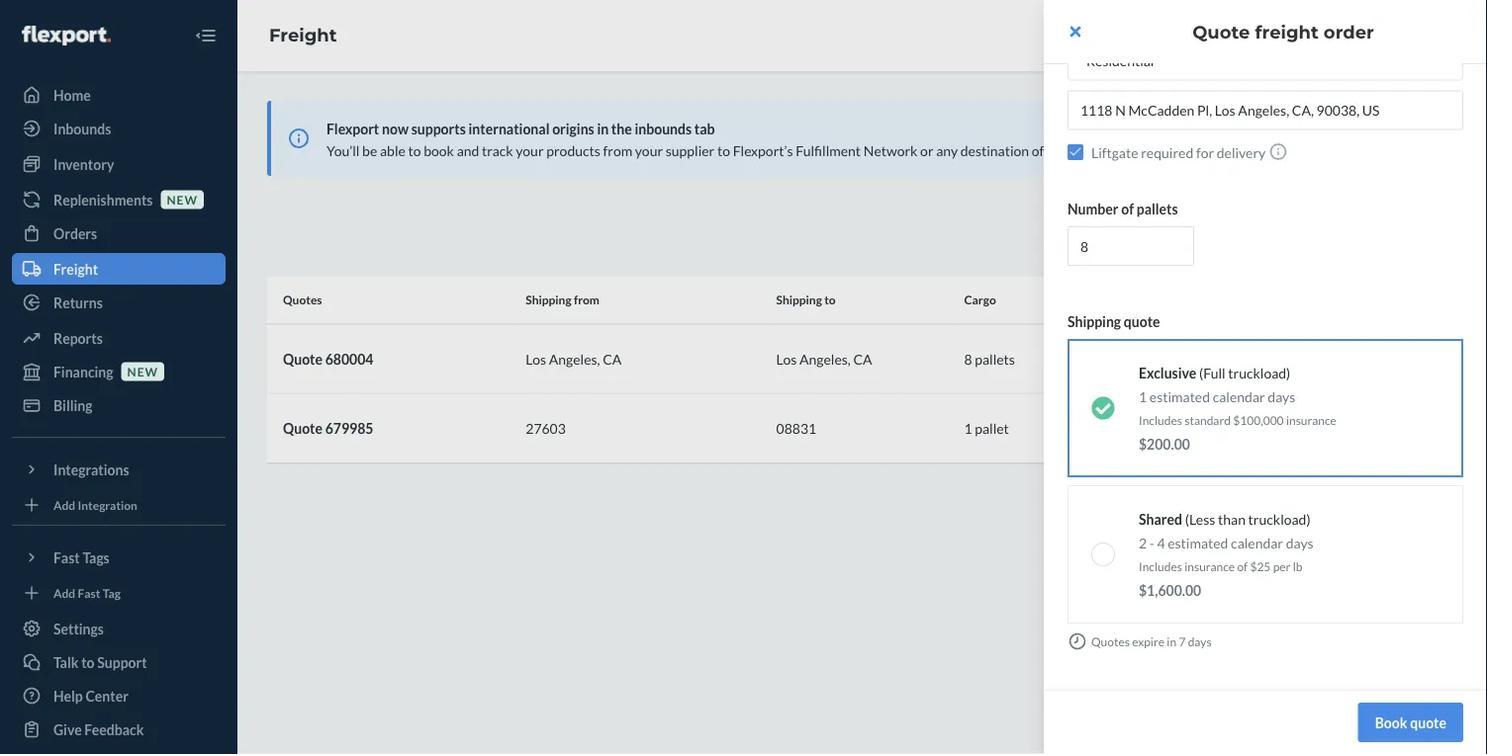Task type: describe. For each thing, give the bounding box(es) containing it.
$200.00
[[1139, 436, 1190, 453]]

expire
[[1132, 635, 1164, 649]]

lb
[[1293, 559, 1302, 574]]

pallets
[[1137, 200, 1178, 217]]

2
[[1139, 535, 1147, 552]]

exclusive (full truckload) 1 estimated calendar days includes standard $100,000 insurance $200.00
[[1139, 365, 1336, 453]]

calendar inside shared (less than truckload) 2 - 4 estimated calendar days includes insurance of $25 per lb $1,600.00
[[1231, 535, 1283, 552]]

close image
[[1070, 24, 1081, 40]]

check circle image
[[1091, 397, 1115, 420]]

(full
[[1199, 365, 1225, 381]]

quote freight order
[[1192, 21, 1374, 43]]

U.S. address only text field
[[1068, 91, 1463, 130]]

insurance inside exclusive (full truckload) 1 estimated calendar days includes standard $100,000 insurance $200.00
[[1286, 413, 1336, 427]]

0 vertical spatial of
[[1121, 200, 1134, 217]]

shared (less than truckload) 2 - 4 estimated calendar days includes insurance of $25 per lb $1,600.00
[[1139, 511, 1314, 599]]

truckload) inside exclusive (full truckload) 1 estimated calendar days includes standard $100,000 insurance $200.00
[[1228, 365, 1290, 381]]

book quote button
[[1358, 703, 1463, 743]]

book
[[1375, 715, 1407, 732]]

of inside shared (less than truckload) 2 - 4 estimated calendar days includes insurance of $25 per lb $1,600.00
[[1237, 559, 1248, 574]]

help center
[[1459, 341, 1477, 413]]

1
[[1139, 388, 1147, 405]]

$100,000
[[1233, 413, 1284, 427]]

quote for book quote
[[1410, 715, 1446, 732]]

quotes expire in 7 days
[[1091, 635, 1212, 649]]

shipping quote
[[1068, 313, 1160, 330]]

insurance inside shared (less than truckload) 2 - 4 estimated calendar days includes insurance of $25 per lb $1,600.00
[[1184, 559, 1235, 574]]

quote
[[1192, 21, 1250, 43]]

exclusive
[[1139, 365, 1196, 381]]

shared
[[1139, 511, 1182, 528]]



Task type: vqa. For each thing, say whether or not it's contained in the screenshot.
Talk to Support
no



Task type: locate. For each thing, give the bounding box(es) containing it.
1 vertical spatial includes
[[1139, 559, 1182, 574]]

number of pallets
[[1068, 200, 1178, 217]]

1 horizontal spatial of
[[1237, 559, 1248, 574]]

truckload)
[[1228, 365, 1290, 381], [1248, 511, 1311, 528]]

0 vertical spatial truckload)
[[1228, 365, 1290, 381]]

order
[[1324, 21, 1374, 43]]

residential
[[1086, 52, 1154, 69]]

for
[[1196, 144, 1214, 161]]

days right '7'
[[1188, 635, 1212, 649]]

1 includes from the top
[[1139, 413, 1182, 427]]

of left $25
[[1237, 559, 1248, 574]]

center
[[1459, 341, 1477, 382]]

None checkbox
[[1068, 144, 1083, 160]]

1 vertical spatial quote
[[1410, 715, 1446, 732]]

2 vertical spatial days
[[1188, 635, 1212, 649]]

truckload) inside shared (less than truckload) 2 - 4 estimated calendar days includes insurance of $25 per lb $1,600.00
[[1248, 511, 1311, 528]]

quote right book
[[1410, 715, 1446, 732]]

of
[[1121, 200, 1134, 217], [1237, 559, 1248, 574]]

quote right shipping
[[1124, 313, 1160, 330]]

number
[[1068, 200, 1118, 217]]

includes inside exclusive (full truckload) 1 estimated calendar days includes standard $100,000 insurance $200.00
[[1139, 413, 1182, 427]]

liftgate required for delivery
[[1091, 144, 1266, 161]]

liftgate
[[1091, 144, 1138, 161]]

0 vertical spatial estimated
[[1149, 388, 1210, 405]]

delivery
[[1217, 144, 1266, 161]]

1 horizontal spatial insurance
[[1286, 413, 1336, 427]]

1 vertical spatial truckload)
[[1248, 511, 1311, 528]]

days inside shared (less than truckload) 2 - 4 estimated calendar days includes insurance of $25 per lb $1,600.00
[[1286, 535, 1314, 552]]

-
[[1149, 535, 1154, 552]]

2 includes from the top
[[1139, 559, 1182, 574]]

per
[[1273, 559, 1291, 574]]

in
[[1167, 635, 1176, 649]]

shipping
[[1068, 313, 1121, 330]]

book quote
[[1375, 715, 1446, 732]]

7
[[1179, 635, 1186, 649]]

calendar up $25
[[1231, 535, 1283, 552]]

quote
[[1124, 313, 1160, 330], [1410, 715, 1446, 732]]

includes
[[1139, 413, 1182, 427], [1139, 559, 1182, 574]]

quote inside button
[[1410, 715, 1446, 732]]

truckload) up per
[[1248, 511, 1311, 528]]

0 vertical spatial calendar
[[1213, 388, 1265, 405]]

calendar inside exclusive (full truckload) 1 estimated calendar days includes standard $100,000 insurance $200.00
[[1213, 388, 1265, 405]]

0 horizontal spatial quote
[[1124, 313, 1160, 330]]

estimated
[[1149, 388, 1210, 405], [1168, 535, 1228, 552]]

help center button
[[1449, 327, 1487, 428]]

0 horizontal spatial of
[[1121, 200, 1134, 217]]

freight
[[1255, 21, 1319, 43]]

estimated down (less
[[1168, 535, 1228, 552]]

insurance up $1,600.00
[[1184, 559, 1235, 574]]

insurance right $100,000
[[1286, 413, 1336, 427]]

of left the pallets
[[1121, 200, 1134, 217]]

days inside exclusive (full truckload) 1 estimated calendar days includes standard $100,000 insurance $200.00
[[1268, 388, 1295, 405]]

estimated down the exclusive
[[1149, 388, 1210, 405]]

1 vertical spatial of
[[1237, 559, 1248, 574]]

calendar up $100,000
[[1213, 388, 1265, 405]]

0 horizontal spatial insurance
[[1184, 559, 1235, 574]]

required
[[1141, 144, 1193, 161]]

1 vertical spatial insurance
[[1184, 559, 1235, 574]]

None number field
[[1068, 227, 1194, 266]]

0 vertical spatial days
[[1268, 388, 1295, 405]]

help
[[1459, 385, 1477, 413]]

days up the lb
[[1286, 535, 1314, 552]]

4
[[1157, 535, 1165, 552]]

insurance
[[1286, 413, 1336, 427], [1184, 559, 1235, 574]]

$25
[[1250, 559, 1271, 574]]

estimated inside shared (less than truckload) 2 - 4 estimated calendar days includes insurance of $25 per lb $1,600.00
[[1168, 535, 1228, 552]]

0 vertical spatial insurance
[[1286, 413, 1336, 427]]

than
[[1218, 511, 1246, 528]]

standard
[[1184, 413, 1231, 427]]

0 vertical spatial quote
[[1124, 313, 1160, 330]]

calendar
[[1213, 388, 1265, 405], [1231, 535, 1283, 552]]

includes up $200.00 in the right of the page
[[1139, 413, 1182, 427]]

quote for shipping quote
[[1124, 313, 1160, 330]]

0 vertical spatial includes
[[1139, 413, 1182, 427]]

quotes
[[1091, 635, 1130, 649]]

1 vertical spatial days
[[1286, 535, 1314, 552]]

includes down 4
[[1139, 559, 1182, 574]]

days up $100,000
[[1268, 388, 1295, 405]]

1 horizontal spatial quote
[[1410, 715, 1446, 732]]

includes inside shared (less than truckload) 2 - 4 estimated calendar days includes insurance of $25 per lb $1,600.00
[[1139, 559, 1182, 574]]

1 vertical spatial calendar
[[1231, 535, 1283, 552]]

1 vertical spatial estimated
[[1168, 535, 1228, 552]]

$1,600.00
[[1139, 582, 1201, 599]]

(less
[[1185, 511, 1215, 528]]

days
[[1268, 388, 1295, 405], [1286, 535, 1314, 552], [1188, 635, 1212, 649]]

truckload) right (full
[[1228, 365, 1290, 381]]

estimated inside exclusive (full truckload) 1 estimated calendar days includes standard $100,000 insurance $200.00
[[1149, 388, 1210, 405]]



